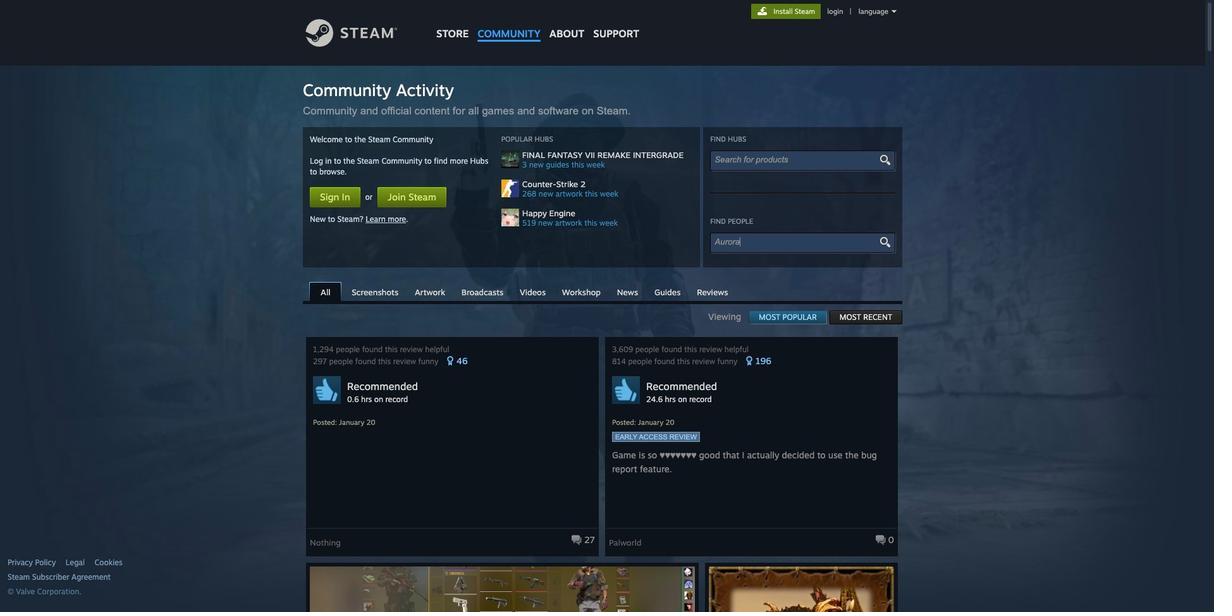 Task type: vqa. For each thing, say whether or not it's contained in the screenshot.
ACCOUNT MENU navigation
yes



Task type: locate. For each thing, give the bounding box(es) containing it.
None text field
[[715, 155, 880, 164]]

None image field
[[878, 154, 892, 166], [878, 236, 892, 248], [878, 154, 892, 166], [878, 236, 892, 248]]

None text field
[[715, 237, 880, 247]]

account menu navigation
[[751, 4, 900, 19]]



Task type: describe. For each thing, give the bounding box(es) containing it.
global menu navigation
[[432, 0, 644, 46]]

link to the steam homepage image
[[305, 19, 417, 47]]



